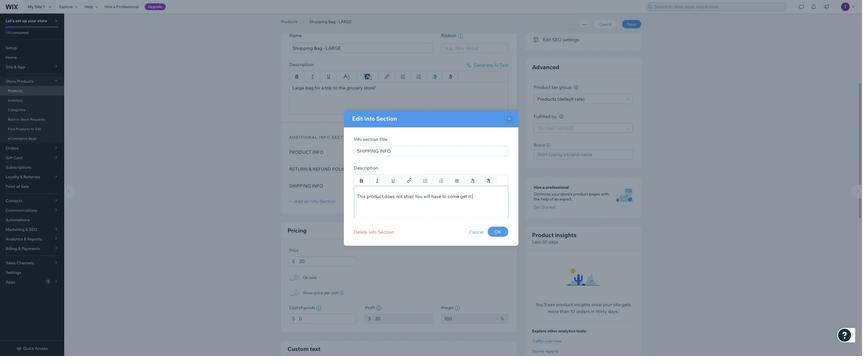 Task type: vqa. For each thing, say whether or not it's contained in the screenshot.
product in the "Optimize your store's product pages with the help of an expert."
yes



Task type: locate. For each thing, give the bounding box(es) containing it.
section up title
[[376, 115, 397, 122]]

seo
[[552, 37, 562, 43]]

add
[[295, 199, 303, 204]]

1 vertical spatial info
[[319, 135, 331, 140]]

0 vertical spatial product
[[534, 85, 551, 90]]

0 horizontal spatial edit
[[352, 115, 363, 122]]

1 horizontal spatial explore
[[532, 329, 547, 334]]

product up 30
[[532, 232, 554, 239]]

0 horizontal spatial your
[[28, 18, 36, 23]]

0 horizontal spatial in
[[17, 118, 19, 122]]

edit
[[543, 37, 551, 43], [352, 115, 363, 122]]

insights up days
[[555, 232, 577, 239]]

info tooltip image for cost of goods
[[316, 306, 321, 311]]

1 vertical spatial hire
[[534, 185, 542, 190]]

0 vertical spatial in
[[17, 118, 19, 122]]

ecommerce apps link
[[0, 134, 64, 144]]

group
[[559, 85, 572, 90]]

sidebar element
[[0, 14, 64, 357]]

description up large
[[289, 62, 314, 67]]

info tooltip image
[[574, 86, 579, 90], [559, 115, 564, 119], [316, 306, 321, 311], [377, 306, 382, 311], [455, 306, 460, 311]]

product for tax
[[534, 85, 551, 90]]

form
[[61, 0, 863, 357]]

to inside "find products to sell" link
[[31, 127, 34, 131]]

0 vertical spatial info
[[305, 18, 316, 23]]

1 vertical spatial to
[[31, 127, 34, 131]]

products link up name
[[278, 19, 300, 25]]

1 vertical spatial the
[[534, 197, 540, 202]]

2 vertical spatial your
[[603, 302, 612, 308]]

in down the once
[[591, 309, 595, 315]]

1 vertical spatial a
[[322, 85, 324, 91]]

2 horizontal spatial a
[[543, 185, 545, 190]]

create coupon button
[[534, 13, 574, 21]]

1 vertical spatial of
[[550, 197, 554, 202]]

to right trip
[[333, 85, 338, 91]]

ok button
[[488, 227, 508, 237]]

products down product tax group
[[538, 96, 557, 102]]

insights inside product insights last 30 days
[[555, 232, 577, 239]]

0 vertical spatial cancel button
[[595, 20, 617, 28]]

1 horizontal spatial to
[[333, 85, 338, 91]]

an right add
[[304, 199, 310, 204]]

0 horizontal spatial a
[[113, 4, 115, 9]]

explore inside form
[[532, 329, 547, 334]]

info tooltip image for margin
[[455, 306, 460, 311]]

0 vertical spatial hire
[[105, 4, 112, 9]]

orders
[[577, 309, 590, 315]]

the for grocery
[[339, 85, 346, 91]]

apps
[[28, 137, 36, 141]]

ecommerce
[[8, 137, 27, 141]]

section inside delete info section button
[[378, 230, 394, 235]]

0 vertical spatial section
[[376, 115, 397, 122]]

section for delete info section
[[378, 230, 394, 235]]

1 horizontal spatial of
[[299, 306, 303, 311]]

the left help
[[534, 197, 540, 202]]

1 horizontal spatial an
[[555, 197, 559, 202]]

the
[[339, 85, 346, 91], [534, 197, 540, 202]]

product
[[534, 85, 551, 90], [532, 232, 554, 239]]

0 vertical spatial explore
[[59, 4, 73, 9]]

0 vertical spatial your
[[28, 18, 36, 23]]

with
[[601, 192, 609, 197]]

0 vertical spatial products link
[[278, 19, 300, 25]]

0 horizontal spatial the
[[339, 85, 346, 91]]

grocery
[[347, 85, 363, 91]]

cancel button
[[595, 20, 617, 28], [470, 227, 484, 238]]

1 vertical spatial product
[[532, 232, 554, 239]]

info
[[365, 115, 375, 122], [354, 137, 362, 142], [311, 199, 319, 204], [369, 230, 377, 235]]

cotton
[[395, 149, 409, 155]]

insights
[[555, 232, 577, 239], [574, 302, 591, 308]]

false text field containing large bag for a trip to the grocery store!
[[289, 82, 509, 114]]

hire a professional
[[534, 185, 569, 190]]

setup link
[[0, 43, 64, 53]]

set
[[15, 18, 21, 23]]

your right up
[[28, 18, 36, 23]]

you left will
[[415, 194, 423, 199]]

product left pages
[[574, 192, 588, 197]]

hire
[[105, 4, 112, 9], [534, 185, 542, 190]]

section
[[363, 137, 379, 142]]

edit inside button
[[543, 37, 551, 43]]

0 horizontal spatial of
[[16, 184, 20, 189]]

of right cost
[[299, 306, 303, 311]]

of for sale
[[16, 184, 20, 189]]

unit
[[331, 291, 339, 296]]

0 vertical spatial of
[[16, 184, 20, 189]]

1 horizontal spatial in
[[591, 309, 595, 315]]

promote
[[543, 26, 561, 31]]

section down the shipping info
[[320, 199, 336, 204]]

Select box search field
[[446, 43, 504, 53]]

fulfilled by
[[534, 114, 557, 119]]

1 vertical spatial cancel
[[470, 230, 484, 235]]

1 horizontal spatial description
[[354, 165, 378, 171]]

info tooltip image right "profit"
[[377, 306, 382, 311]]

1 vertical spatial cancel button
[[470, 227, 484, 238]]

info tooltip image right group
[[574, 86, 579, 90]]

cancel button left save button
[[595, 20, 617, 28]]

explore right the 1
[[59, 4, 73, 9]]

to
[[333, 85, 338, 91], [31, 127, 34, 131], [442, 194, 447, 199]]

false text field containing this product does not ship! you will have to come get it.
[[354, 186, 508, 219]]

$ for on sale
[[292, 259, 295, 264]]

info up the add an info section
[[312, 183, 323, 189]]

2 vertical spatial section
[[378, 230, 394, 235]]

goods
[[304, 306, 315, 311]]

info left section
[[354, 137, 362, 142]]

a up optimize
[[543, 185, 545, 190]]

info right delete
[[369, 230, 377, 235]]

info down "additional info sections"
[[313, 149, 324, 155]]

info tooltip image for fulfilled by
[[559, 115, 564, 119]]

1 vertical spatial description
[[354, 165, 378, 171]]

2 vertical spatial a
[[543, 185, 545, 190]]

per
[[324, 291, 331, 296]]

1 vertical spatial section
[[320, 199, 336, 204]]

product inside 'button'
[[571, 26, 588, 31]]

1 horizontal spatial hire
[[534, 185, 542, 190]]

products link down store products at the left top
[[0, 86, 64, 96]]

to right 'have'
[[442, 194, 447, 199]]

products up ecommerce apps
[[16, 127, 30, 131]]

info up section
[[365, 115, 375, 122]]

products
[[281, 19, 298, 24], [17, 79, 34, 84], [8, 89, 22, 93], [538, 96, 557, 102], [16, 127, 30, 131]]

of inside point of sale link
[[16, 184, 20, 189]]

show
[[303, 291, 313, 296]]

1 vertical spatial insights
[[574, 302, 591, 308]]

1 vertical spatial info
[[312, 183, 323, 189]]

0 vertical spatial edit
[[543, 37, 551, 43]]

info right basic
[[305, 18, 316, 23]]

stock
[[20, 118, 29, 122]]

1 horizontal spatial products link
[[278, 19, 300, 25]]

0 horizontal spatial explore
[[59, 4, 73, 9]]

0 horizontal spatial to
[[31, 127, 34, 131]]

store
[[37, 18, 47, 23]]

0 vertical spatial you
[[538, 126, 546, 131]]

products link inside form
[[278, 19, 300, 25]]

to left sell
[[31, 127, 34, 131]]

price
[[289, 248, 299, 253]]

$ down "profit"
[[368, 316, 371, 322]]

save
[[628, 22, 637, 27]]

0 horizontal spatial info
[[305, 18, 316, 23]]

info tooltip image right by
[[559, 115, 564, 119]]

quick
[[23, 347, 34, 352]]

2 horizontal spatial your
[[603, 302, 612, 308]]

product left tax
[[534, 85, 551, 90]]

2 vertical spatial of
[[299, 306, 303, 311]]

info for basic
[[305, 18, 316, 23]]

edit for edit info section
[[352, 115, 363, 122]]

in inside you'll see product insights once your site gets more than 10 orders in thirty days.
[[591, 309, 595, 315]]

generate ai text
[[474, 62, 509, 68]]

promote this product
[[543, 26, 588, 31]]

0 horizontal spatial description
[[289, 62, 314, 67]]

hire inside form
[[534, 185, 542, 190]]

1 horizontal spatial edit
[[543, 37, 551, 43]]

description
[[289, 62, 314, 67], [354, 165, 378, 171]]

subscriptions link
[[0, 163, 64, 172]]

1 vertical spatial explore
[[532, 329, 547, 334]]

section inside form
[[320, 199, 336, 204]]

0 horizontal spatial an
[[304, 199, 310, 204]]

the inside optimize your store's product pages with the help of an expert.
[[534, 197, 540, 202]]

your inside you'll see product insights once your site gets more than 10 orders in thirty days.
[[603, 302, 612, 308]]

0 vertical spatial the
[[339, 85, 346, 91]]

product right the this
[[571, 26, 588, 31]]

home
[[6, 55, 17, 60]]

your inside optimize your store's product pages with the help of an expert.
[[552, 192, 560, 197]]

additional
[[289, 135, 318, 140]]

1 horizontal spatial the
[[534, 197, 540, 202]]

in right back
[[17, 118, 19, 122]]

form containing advanced
[[61, 0, 863, 357]]

1 vertical spatial your
[[552, 192, 560, 197]]

1 vertical spatial in
[[591, 309, 595, 315]]

2 horizontal spatial of
[[550, 197, 554, 202]]

1
[[43, 4, 45, 9]]

info for product info
[[313, 149, 324, 155]]

info tooltip image right margin
[[455, 306, 460, 311]]

0 vertical spatial false text field
[[289, 82, 509, 114]]

edit up sections
[[352, 115, 363, 122]]

false text field
[[289, 82, 509, 114], [354, 186, 508, 219]]

in
[[17, 118, 19, 122], [591, 309, 595, 315]]

subscriptions
[[6, 165, 31, 170]]

info left sections
[[319, 135, 331, 140]]

delete info section button
[[354, 227, 394, 238]]

save button
[[622, 20, 642, 28]]

section right delete
[[378, 230, 394, 235]]

it.
[[469, 194, 473, 199]]

0 vertical spatial cancel
[[600, 22, 612, 27]]

2 vertical spatial to
[[442, 194, 447, 199]]

hire a professional
[[105, 4, 139, 9]]

description down 12"
[[354, 165, 378, 171]]

sections
[[332, 135, 355, 140]]

the left "grocery"
[[339, 85, 346, 91]]

0 vertical spatial a
[[113, 4, 115, 9]]

cancel
[[600, 22, 612, 27], [470, 230, 484, 235]]

started
[[542, 205, 556, 210]]

1 horizontal spatial you
[[538, 126, 546, 131]]

bag
[[306, 85, 314, 91]]

1 vertical spatial edit
[[352, 115, 363, 122]]

your inside sidebar element
[[28, 18, 36, 23]]

store's
[[561, 192, 573, 197]]

professional
[[116, 4, 139, 9]]

1 horizontal spatial cancel button
[[595, 20, 617, 28]]

edit for edit seo settings
[[543, 37, 551, 43]]

for
[[315, 85, 321, 91]]

0 vertical spatial to
[[333, 85, 338, 91]]

cancel left ok button
[[470, 230, 484, 235]]

once
[[592, 302, 602, 308]]

products right store
[[17, 79, 34, 84]]

of left sale
[[16, 184, 20, 189]]

0 horizontal spatial products link
[[0, 86, 64, 96]]

0 horizontal spatial cancel
[[470, 230, 484, 235]]

of right help
[[550, 197, 554, 202]]

edit info section
[[352, 115, 397, 122]]

your
[[28, 18, 36, 23], [552, 192, 560, 197], [603, 302, 612, 308]]

0 vertical spatial info
[[313, 149, 324, 155]]

0 vertical spatial description
[[289, 62, 314, 67]]

generate ai text button
[[465, 62, 509, 68]]

1 horizontal spatial info
[[319, 135, 331, 140]]

an left expert.
[[555, 197, 559, 202]]

you left (self
[[538, 126, 546, 131]]

a left professional
[[113, 4, 115, 9]]

get
[[461, 194, 468, 199]]

edit left seo
[[543, 37, 551, 43]]

0 horizontal spatial cancel button
[[470, 227, 484, 238]]

0 horizontal spatial you
[[415, 194, 423, 199]]

of for goods
[[299, 306, 303, 311]]

None text field
[[299, 257, 357, 267], [299, 314, 357, 324], [441, 314, 498, 324], [299, 257, 357, 267], [299, 314, 357, 324], [441, 314, 498, 324]]

insights up orders
[[574, 302, 591, 308]]

product up than
[[556, 302, 573, 308]]

1/6
[[6, 30, 11, 35]]

product inside product insights last 30 days
[[532, 232, 554, 239]]

hire up optimize
[[534, 185, 542, 190]]

1 horizontal spatial cancel
[[600, 22, 612, 27]]

completed
[[12, 30, 28, 35]]

quick access button
[[16, 347, 48, 352]]

info right add
[[311, 199, 319, 204]]

name
[[289, 33, 302, 38]]

cancel button left ok button
[[470, 227, 484, 238]]

0 vertical spatial insights
[[555, 232, 577, 239]]

your down professional
[[552, 192, 560, 197]]

$ down price
[[292, 259, 295, 264]]

help
[[85, 4, 93, 9]]

large
[[339, 19, 352, 24]]

find
[[8, 127, 15, 131]]

info section title
[[354, 137, 388, 142]]

product insights last 30 days
[[532, 232, 577, 245]]

cancel left save button
[[600, 22, 612, 27]]

a
[[113, 4, 115, 9], [322, 85, 324, 91], [543, 185, 545, 190]]

fulfilled)
[[557, 126, 574, 131]]

$ for %
[[368, 316, 371, 322]]

product
[[571, 26, 588, 31], [574, 192, 588, 197], [367, 194, 384, 199], [556, 302, 573, 308]]

info tooltip image right goods
[[316, 306, 321, 311]]

0 horizontal spatial hire
[[105, 4, 112, 9]]

explore up "traffic"
[[532, 329, 547, 334]]

12"
[[368, 149, 374, 155]]

1 vertical spatial false text field
[[354, 186, 508, 219]]

your up thirty
[[603, 302, 612, 308]]

$
[[292, 259, 295, 264], [292, 316, 295, 322], [368, 316, 371, 322]]

1 horizontal spatial your
[[552, 192, 560, 197]]

hire right help "button"
[[105, 4, 112, 9]]

a right for
[[322, 85, 324, 91]]

this
[[357, 194, 366, 199]]

None text field
[[375, 314, 433, 324]]



Task type: describe. For each thing, give the bounding box(es) containing it.
quick access
[[23, 347, 48, 352]]

help
[[541, 197, 549, 202]]

12" x 8" bag  cotton  natural flavors
[[368, 149, 441, 155]]

this
[[562, 26, 570, 31]]

edit seo settings
[[543, 37, 580, 43]]

return & refund policy
[[289, 166, 349, 172]]

site
[[613, 302, 621, 308]]

large
[[292, 85, 305, 91]]

of inside optimize your store's product pages with the help of an expert.
[[550, 197, 554, 202]]

e.g., Tech Specs text field
[[354, 146, 508, 156]]

up
[[22, 18, 27, 23]]

you (self fulfilled)
[[538, 126, 574, 131]]

create
[[543, 14, 557, 20]]

products inside dropdown button
[[17, 79, 34, 84]]

cancel inside form
[[600, 22, 612, 27]]

section for edit info section
[[376, 115, 397, 122]]

shopping bag - large
[[310, 19, 352, 24]]

trip
[[325, 85, 332, 91]]

a for hire a professional
[[543, 185, 545, 190]]

info for additional
[[319, 135, 331, 140]]

setup
[[6, 45, 17, 50]]

product right 'this' on the bottom
[[367, 194, 384, 199]]

no
[[368, 166, 375, 172]]

my site 1
[[28, 4, 45, 9]]

delete
[[354, 230, 368, 235]]

traffic overview
[[532, 339, 562, 344]]

1 vertical spatial products link
[[0, 86, 64, 96]]

automations link
[[0, 216, 64, 225]]

products (default rate)
[[538, 96, 585, 102]]

natural
[[410, 149, 426, 155]]

description inside form
[[289, 62, 314, 67]]

Search for tools, apps, help & more... field
[[653, 3, 785, 11]]

x
[[375, 149, 378, 155]]

a for hire a professional
[[113, 4, 115, 9]]

this product does not ship! you will have to come get it.
[[357, 194, 473, 199]]

hire for hire a professional
[[534, 185, 542, 190]]

store products button
[[0, 77, 64, 86]]

optimize your store's product pages with the help of an expert.
[[534, 192, 609, 202]]

product tax group
[[534, 85, 573, 90]]

explore for explore other analytics tools:
[[532, 329, 547, 334]]

pages
[[589, 192, 601, 197]]

Add a product name text field
[[289, 43, 433, 53]]

inventory link
[[0, 96, 64, 105]]

sell
[[35, 127, 41, 131]]

generate
[[474, 62, 493, 68]]

hire for hire a professional
[[105, 4, 112, 9]]

product
[[289, 149, 312, 155]]

shipping
[[289, 183, 311, 189]]

stores reports link
[[532, 350, 635, 355]]

promote this product button
[[534, 24, 588, 32]]

access
[[35, 347, 48, 352]]

professional
[[546, 185, 569, 190]]

the for help
[[534, 197, 540, 202]]

info tooltip image for profit
[[377, 306, 382, 311]]

margin
[[441, 306, 454, 311]]

advanced
[[532, 64, 560, 71]]

by
[[552, 114, 557, 119]]

title
[[380, 137, 388, 142]]

2 horizontal spatial to
[[442, 194, 447, 199]]

find products to sell link
[[0, 125, 64, 134]]

product for insights
[[532, 232, 554, 239]]

profit
[[365, 306, 375, 311]]

an inside optimize your store's product pages with the help of an expert.
[[555, 197, 559, 202]]

product inside you'll see product insights once your site gets more than 10 orders in thirty days.
[[556, 302, 573, 308]]

expert.
[[560, 197, 573, 202]]

back in stock requests link
[[0, 115, 64, 125]]

cost of goods
[[289, 306, 315, 311]]

you inside form
[[538, 126, 546, 131]]

(self
[[547, 126, 556, 131]]

product info
[[289, 149, 324, 155]]

$ down cost
[[292, 316, 295, 322]]

refund
[[313, 166, 331, 172]]

flavors
[[427, 149, 441, 155]]

false text field inside form
[[289, 82, 509, 114]]

point of sale link
[[0, 182, 64, 192]]

1 vertical spatial you
[[415, 194, 423, 199]]

product inside optimize your store's product pages with the help of an expert.
[[574, 192, 588, 197]]

info inside button
[[369, 230, 377, 235]]

products up name
[[281, 19, 298, 24]]

1 horizontal spatial a
[[322, 85, 324, 91]]

Start typing a brand name field
[[536, 150, 631, 160]]

ribbon
[[441, 33, 458, 38]]

in inside sidebar element
[[17, 118, 19, 122]]

help button
[[81, 0, 101, 14]]

other
[[548, 329, 558, 334]]

store!
[[364, 85, 376, 91]]

brand
[[534, 143, 545, 148]]

than
[[560, 309, 570, 315]]

back
[[8, 118, 16, 122]]

sale
[[309, 275, 317, 281]]

not
[[396, 194, 403, 199]]

insights inside you'll see product insights once your site gets more than 10 orders in thirty days.
[[574, 302, 591, 308]]

upgrade button
[[145, 3, 166, 10]]

explore for explore
[[59, 4, 73, 9]]

on sale
[[303, 275, 317, 281]]

products up inventory on the left top
[[8, 89, 22, 93]]

info inside form
[[311, 199, 319, 204]]

fulfilled
[[534, 114, 551, 119]]

settings link
[[0, 268, 64, 278]]

custom text
[[288, 346, 321, 353]]

seo settings image
[[534, 37, 540, 43]]

ecommerce apps
[[8, 137, 36, 141]]

8"
[[379, 149, 383, 155]]

hire a professional link
[[101, 0, 142, 14]]

will
[[424, 194, 431, 199]]

text
[[310, 346, 321, 353]]

on
[[303, 275, 309, 281]]

days.
[[608, 309, 619, 315]]

info for shipping info
[[312, 183, 323, 189]]

shopping
[[310, 19, 328, 24]]

(default
[[558, 96, 574, 102]]

price
[[314, 291, 323, 296]]

thirty
[[596, 309, 607, 315]]

upgrade
[[148, 5, 162, 9]]

to inside form
[[333, 85, 338, 91]]

promote coupon image
[[534, 15, 540, 20]]

have
[[432, 194, 441, 199]]

coupon
[[558, 14, 574, 20]]



